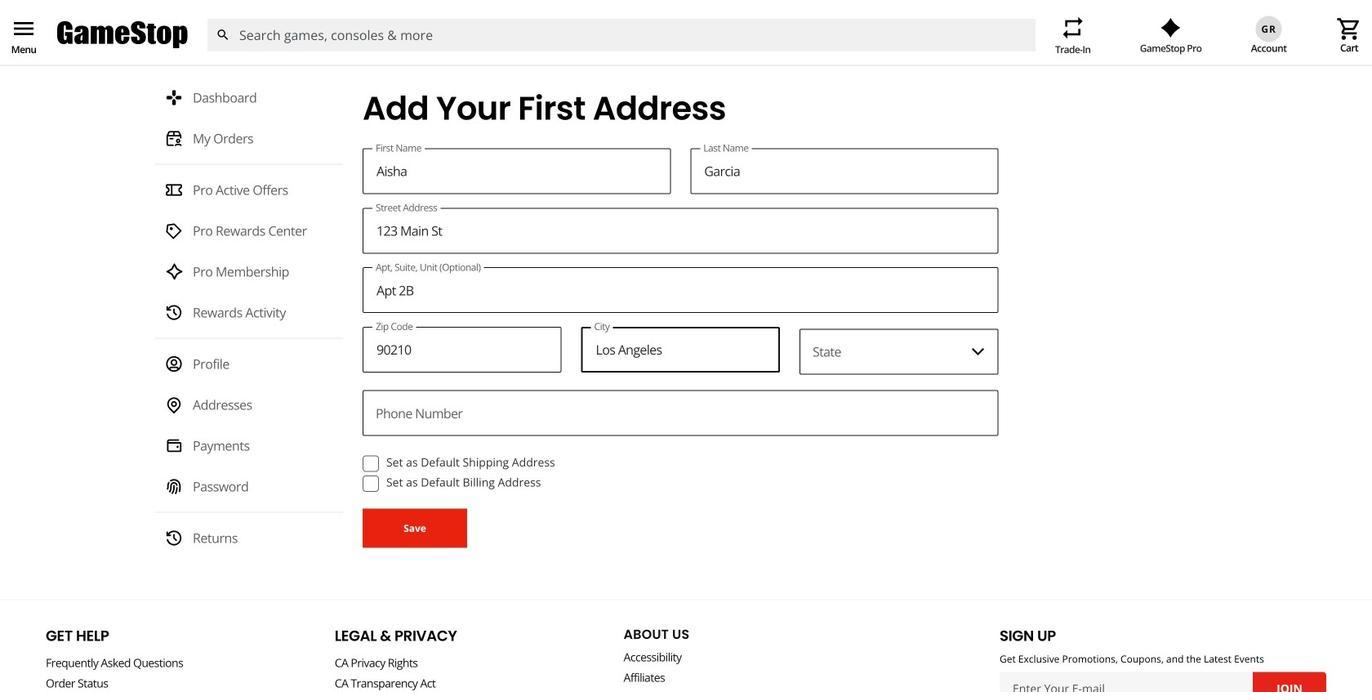 Task type: describe. For each thing, give the bounding box(es) containing it.
Search games, consoles & more search field
[[239, 19, 1007, 51]]

gamestop pro icon image
[[1161, 18, 1181, 38]]

pro rewards center icon image
[[165, 222, 183, 240]]

my orders icon image
[[165, 130, 183, 148]]

password icon image
[[165, 478, 183, 496]]

addresses icon image
[[165, 396, 183, 414]]

rewards activity icon image
[[165, 304, 183, 322]]

payments icon image
[[165, 437, 183, 455]]



Task type: vqa. For each thing, say whether or not it's contained in the screenshot.
dashboard icon
yes



Task type: locate. For each thing, give the bounding box(es) containing it.
pro membership icon image
[[165, 263, 183, 281]]

returns icon image
[[165, 529, 183, 547]]

pro active offers icon image
[[165, 181, 183, 199]]

None telephone field
[[363, 327, 562, 372]]

Enter Your E-mail text field
[[1000, 672, 1254, 692]]

dashboard icon image
[[165, 89, 183, 107]]

gamestop image
[[57, 19, 188, 51]]

None text field
[[581, 327, 780, 372]]

None text field
[[363, 148, 671, 194], [691, 148, 999, 194], [363, 208, 999, 254], [363, 267, 999, 313], [363, 390, 999, 436], [363, 148, 671, 194], [691, 148, 999, 194], [363, 208, 999, 254], [363, 267, 999, 313], [363, 390, 999, 436]]

None search field
[[207, 19, 1036, 51]]

profile icon image
[[165, 355, 183, 373]]



